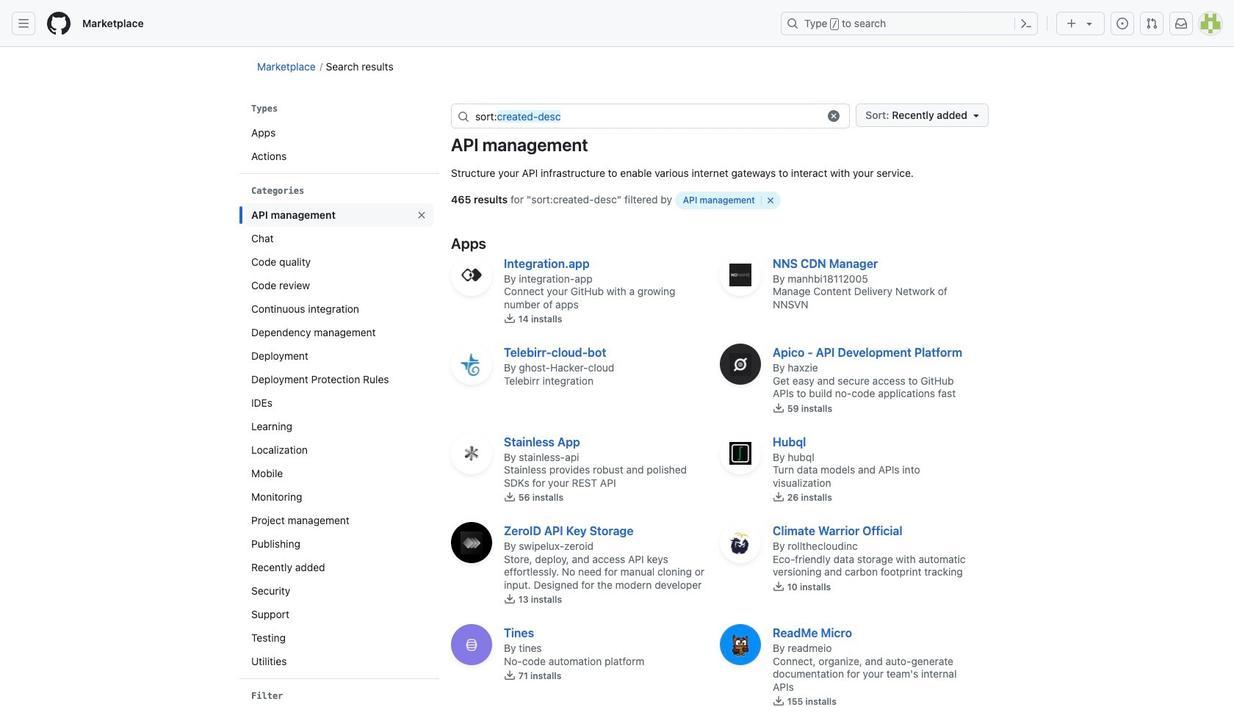 Task type: locate. For each thing, give the bounding box(es) containing it.
Search for apps and actions text field
[[476, 104, 819, 128]]

issue opened image
[[1117, 18, 1129, 29]]

download image
[[504, 313, 516, 325], [773, 492, 785, 504], [773, 581, 785, 593], [504, 670, 516, 682], [773, 696, 785, 708]]

list
[[245, 121, 434, 168], [245, 204, 434, 674]]

triangle down image
[[1084, 18, 1096, 29], [971, 110, 983, 121]]

2 vertical spatial download image
[[504, 594, 516, 606]]

0 vertical spatial list
[[245, 121, 434, 168]]

git pull request image
[[1147, 18, 1158, 29]]

2 list from the top
[[245, 204, 434, 674]]

1 vertical spatial list
[[245, 204, 434, 674]]

command palette image
[[1021, 18, 1033, 29]]

notifications image
[[1176, 18, 1188, 29]]

homepage image
[[47, 12, 71, 35]]

1 vertical spatial triangle down image
[[971, 110, 983, 121]]

0 vertical spatial triangle down image
[[1084, 18, 1096, 29]]

1 horizontal spatial triangle down image
[[1084, 18, 1096, 29]]

download image
[[773, 403, 785, 414], [504, 492, 516, 504], [504, 594, 516, 606]]

clear api management filter image
[[767, 196, 776, 205]]

0 horizontal spatial triangle down image
[[971, 110, 983, 121]]



Task type: describe. For each thing, give the bounding box(es) containing it.
plus image
[[1066, 18, 1078, 29]]

1 list from the top
[[245, 121, 434, 168]]

search image
[[458, 111, 470, 122]]

0 vertical spatial download image
[[773, 403, 785, 414]]

1 vertical spatial download image
[[504, 492, 516, 504]]

x circle fill image
[[829, 110, 840, 122]]

remove category filter image
[[416, 209, 428, 221]]



Task type: vqa. For each thing, say whether or not it's contained in the screenshot.
rightmost config
no



